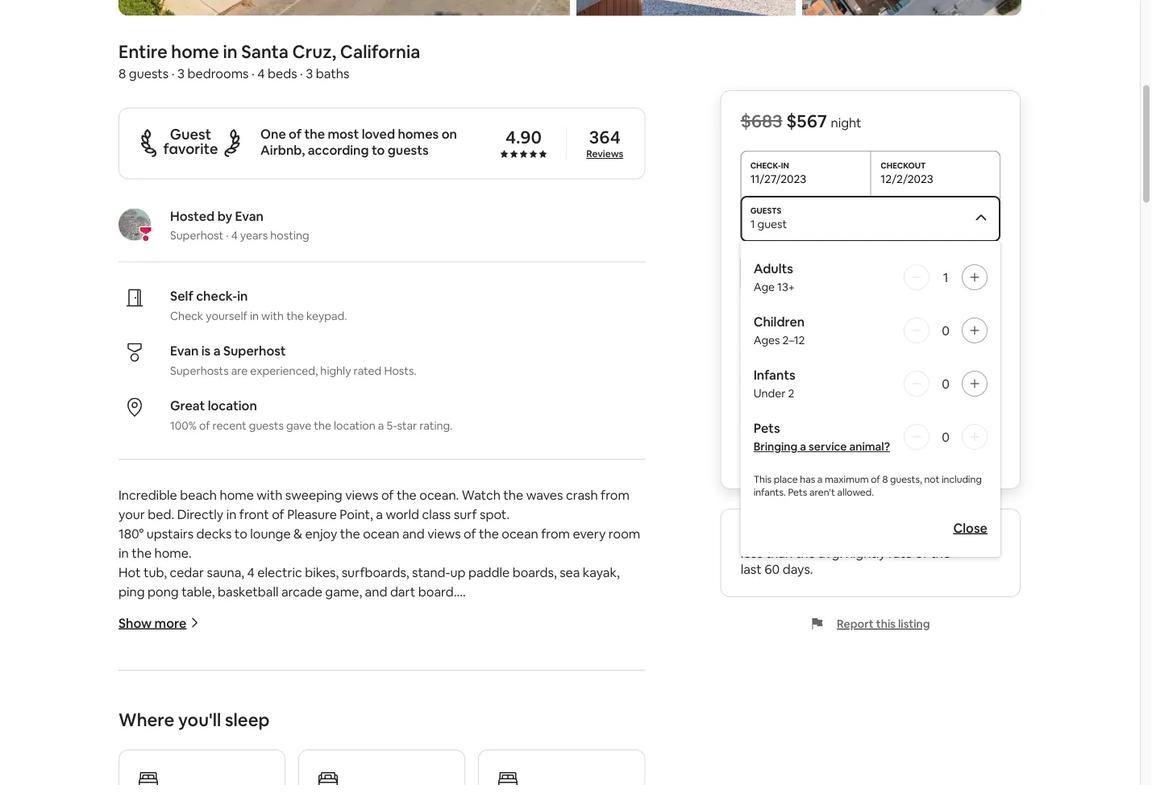 Task type: locate. For each thing, give the bounding box(es) containing it.
kayak,
[[583, 565, 620, 581]]

1 horizontal spatial location
[[334, 418, 376, 433]]

hosting
[[271, 228, 310, 242]]

a right bringing
[[801, 440, 807, 454]]

are right superhosts
[[231, 363, 248, 378]]

age
[[754, 280, 775, 294]]

1 vertical spatial baths
[[549, 758, 582, 775]]

0 horizontal spatial 8
[[119, 65, 126, 82]]

0 for infants
[[943, 376, 950, 392]]

a up superhosts
[[214, 343, 221, 359]]

beach
[[180, 487, 217, 504], [214, 642, 251, 659]]

4 inside hosted by evan superhost · 4 years hosting
[[231, 228, 238, 242]]

1 horizontal spatial cedar
[[386, 778, 420, 786]]

1 vertical spatial watch
[[496, 720, 532, 736]]

2 inside "infants under 2"
[[789, 386, 795, 401]]

and up along
[[514, 758, 536, 775]]

0 vertical spatial beach
[[180, 487, 217, 504]]

1 vertical spatial upstairs
[[246, 720, 293, 736]]

1 vertical spatial room
[[481, 681, 513, 697]]

class
[[422, 507, 451, 523]]

listing
[[899, 617, 931, 632]]

0 horizontal spatial cedar
[[170, 565, 204, 581]]

2 up along
[[539, 758, 546, 775]]

children ages 2–12
[[754, 313, 806, 348]]

superhost for hosted by evan
[[170, 228, 224, 242]]

1 vertical spatial bedroom
[[189, 778, 245, 786]]

show more button
[[119, 615, 200, 632]]

1 horizontal spatial are
[[888, 529, 907, 545]]

wood
[[460, 642, 494, 659]]

according
[[308, 142, 369, 158]]

table,
[[182, 584, 215, 601]]

cedar down "bathrooms."
[[386, 778, 420, 786]]

2 up sauna
[[436, 758, 444, 775]]

animal?
[[850, 440, 891, 454]]

1 horizontal spatial the
[[411, 758, 434, 775]]

your up over
[[452, 681, 478, 697]]

baths up along
[[549, 758, 582, 775]]

california
[[340, 40, 421, 63]]

a left 'fire'
[[292, 681, 299, 697]]

to inside the this is a historic beach home, truly one of a kind. beautiful wood work throughout and stunning views from every part of the house. master bedroom with soaking tub built into the corner of the room. light a fire in the gas fireplace in your room and draw a bath from which you can see the ocean and watch the moonrise over the water. two sections of deck upstairs to lounge and enjoy the sunshine, watch the surfers and keep an eye out for  whales, or simply relax in the hammock. the entire home is 3 bedrooms and 3 bathrooms. the 2 bedrooms  and 2 baths upstairs and the 3rd bedroom and 3rd bathroom  and cedar sauna downstairs, along with th
[[296, 720, 309, 736]]

2 vertical spatial guests
[[249, 418, 284, 433]]

the down close button
[[931, 545, 951, 562]]

great
[[170, 398, 205, 414]]

you
[[805, 306, 825, 320]]

superhost inside the evan is a superhost superhosts are experienced, highly rated hosts.
[[223, 343, 286, 359]]

0 vertical spatial cedar
[[170, 565, 204, 581]]

0 inside infants 'group'
[[943, 376, 950, 392]]

a inside "this place has a maximum of 8 guests, not including infants. pets aren't allowed."
[[818, 474, 823, 486]]

0 horizontal spatial is
[[146, 642, 154, 659]]

room
[[609, 526, 641, 543], [481, 681, 513, 697]]

$567 left x
[[741, 339, 771, 356]]

2 0 from the top
[[943, 376, 950, 392]]

keypad.
[[307, 309, 347, 323]]

home up front
[[220, 487, 254, 504]]

1 vertical spatial service
[[809, 440, 848, 454]]

hosted by evan superhost · 4 years hosting
[[170, 208, 310, 242]]

1 vertical spatial 0
[[943, 376, 950, 392]]

0 vertical spatial enjoy
[[305, 526, 337, 543]]

lounge inside incredible beach home with sweeping views of the ocean. watch the waves crash from your bed. directly in front of pleasure point, a world class surf spot. 180° upstairs decks to lounge & enjoy the ocean and views of the ocean from every room in the home. hot tub, cedar sauna, 4 electric bikes, surfboards, stand-up paddle boards, sea kayak, ping pong table, basketball arcade game, and dart board.
[[250, 526, 291, 543]]

baths
[[316, 65, 350, 82], [549, 758, 582, 775]]

pets group
[[754, 420, 988, 454]]

your up 180°
[[119, 507, 145, 523]]

baths inside the this is a historic beach home, truly one of a kind. beautiful wood work throughout and stunning views from every part of the house. master bedroom with soaking tub built into the corner of the room. light a fire in the gas fireplace in your room and draw a bath from which you can see the ocean and watch the moonrise over the water. two sections of deck upstairs to lounge and enjoy the sunshine, watch the surfers and keep an eye out for  whales, or simply relax in the hammock. the entire home is 3 bedrooms and 3 bathrooms. the 2 bedrooms  and 2 baths upstairs and the 3rd bedroom and 3rd bathroom  and cedar sauna downstairs, along with th
[[549, 758, 582, 775]]

1 vertical spatial superhost
[[223, 343, 286, 359]]

santa
[[241, 40, 289, 63]]

upstairs up home.
[[147, 526, 194, 543]]

beautiful
[[405, 642, 457, 659]]

2 horizontal spatial to
[[372, 142, 385, 158]]

0 horizontal spatial enjoy
[[305, 526, 337, 543]]

your inside incredible beach home with sweeping views of the ocean. watch the waves crash from your bed. directly in front of pleasure point, a world class surf spot. 180° upstairs decks to lounge & enjoy the ocean and views of the ocean from every room in the home. hot tub, cedar sauna, 4 electric bikes, surfboards, stand-up paddle boards, sea kayak, ping pong table, basketball arcade game, and dart board.
[[119, 507, 145, 523]]

4 inside entire home in santa cruz, california 8 guests · 3 bedrooms · 4 beds · 3 baths
[[258, 65, 265, 82]]

enjoy inside incredible beach home with sweeping views of the ocean. watch the waves crash from your bed. directly in front of pleasure point, a world class surf spot. 180° upstairs decks to lounge & enjoy the ocean and views of the ocean from every room in the home. hot tub, cedar sauna, 4 electric bikes, surfboards, stand-up paddle boards, sea kayak, ping pong table, basketball arcade game, and dart board.
[[305, 526, 337, 543]]

bedrooms up downstairs,
[[447, 758, 508, 775]]

0 horizontal spatial fee
[[796, 368, 816, 385]]

0 vertical spatial bedroom
[[428, 662, 484, 678]]

your
[[119, 507, 145, 523], [452, 681, 478, 697]]

· down santa
[[252, 65, 255, 82]]

taxes
[[818, 453, 851, 470]]

1 horizontal spatial every
[[573, 526, 606, 543]]

see
[[205, 700, 226, 717]]

the inside great location 100% of recent guests gave the location a 5-star rating.
[[314, 418, 332, 433]]

this up the infants.
[[754, 474, 772, 486]]

with up front
[[257, 487, 283, 504]]

from
[[601, 487, 630, 504], [542, 526, 570, 543], [209, 662, 238, 678], [614, 681, 643, 697]]

0 vertical spatial is
[[202, 343, 211, 359]]

close
[[954, 520, 988, 537]]

1 horizontal spatial baths
[[549, 758, 582, 775]]

1 0 from the top
[[943, 322, 950, 339]]

to up or
[[296, 720, 309, 736]]

1 horizontal spatial room
[[609, 526, 641, 543]]

bedrooms inside entire home in santa cruz, california 8 guests · 3 bedrooms · 4 beds · 3 baths
[[188, 65, 249, 82]]

beach up directly
[[180, 487, 217, 504]]

2 right under
[[789, 386, 795, 401]]

star
[[397, 418, 417, 433]]

enjoy down "moonrise"
[[381, 720, 413, 736]]

enjoy
[[305, 526, 337, 543], [381, 720, 413, 736]]

up
[[451, 565, 466, 581]]

bedroom
[[428, 662, 484, 678], [189, 778, 245, 786]]

0 vertical spatial upstairs
[[147, 526, 194, 543]]

your inside the this is a historic beach home, truly one of a kind. beautiful wood work throughout and stunning views from every part of the house. master bedroom with soaking tub built into the corner of the room. light a fire in the gas fireplace in your room and draw a bath from which you can see the ocean and watch the moonrise over the water. two sections of deck upstairs to lounge and enjoy the sunshine, watch the surfers and keep an eye out for  whales, or simply relax in the hammock. the entire home is 3 bedrooms and 3 bathrooms. the 2 bedrooms  and 2 baths upstairs and the 3rd bedroom and 3rd bathroom  and cedar sauna downstairs, along with th
[[452, 681, 478, 697]]

evan inside hosted by evan superhost · 4 years hosting
[[235, 208, 264, 225]]

2 horizontal spatial 4
[[258, 65, 265, 82]]

3rd down or
[[273, 778, 293, 786]]

bedroom down the wood
[[428, 662, 484, 678]]

location up recent
[[208, 398, 257, 414]]

this inside the this is a historic beach home, truly one of a kind. beautiful wood work throughout and stunning views from every part of the house. master bedroom with soaking tub built into the corner of the room. light a fire in the gas fireplace in your room and draw a bath from which you can see the ocean and watch the moonrise over the water. two sections of deck upstairs to lounge and enjoy the sunshine, watch the surfers and keep an eye out for  whales, or simply relax in the hammock. the entire home is 3 bedrooms and 3 bathrooms. the 2 bedrooms  and 2 baths upstairs and the 3rd bedroom and 3rd bathroom  and cedar sauna downstairs, along with th
[[119, 642, 143, 659]]

1 horizontal spatial $567
[[787, 109, 828, 132]]

location
[[208, 398, 257, 414], [334, 418, 376, 433]]

2 horizontal spatial guests
[[388, 142, 429, 158]]

adults group
[[754, 260, 988, 294]]

infants under 2
[[754, 367, 796, 401]]

$567 left night at the top right
[[787, 109, 828, 132]]

nightly
[[846, 545, 886, 562]]

0 vertical spatial 4
[[258, 65, 265, 82]]

2 vertical spatial 4
[[247, 565, 255, 581]]

1 the from the left
[[119, 758, 141, 775]]

0 horizontal spatial pets
[[754, 420, 781, 436]]

1 for 1
[[944, 269, 949, 286]]

to inside one of the most loved homes on airbnb, according to guests
[[372, 142, 385, 158]]

and up relax
[[355, 720, 378, 736]]

in right 'fire'
[[324, 681, 335, 697]]

sea
[[560, 565, 580, 581]]

enjoy down pleasure
[[305, 526, 337, 543]]

2 vertical spatial 0
[[943, 429, 950, 445]]

0 horizontal spatial evan
[[170, 343, 199, 359]]

0 for children
[[943, 322, 950, 339]]

the down gas
[[356, 700, 376, 717]]

incredible
[[119, 487, 177, 504]]

and down surfboards,
[[365, 584, 388, 601]]

by
[[218, 208, 233, 225]]

1 vertical spatial home
[[220, 487, 254, 504]]

1 horizontal spatial enjoy
[[381, 720, 413, 736]]

gave
[[286, 418, 312, 433]]

1 vertical spatial views
[[428, 526, 461, 543]]

0
[[943, 322, 950, 339], [943, 376, 950, 392], [943, 429, 950, 445]]

· inside hosted by evan superhost · 4 years hosting
[[226, 228, 229, 242]]

great location 100% of recent guests gave the location a 5-star rating.
[[170, 398, 453, 433]]

upstairs inside incredible beach home with sweeping views of the ocean. watch the waves crash from your bed. directly in front of pleasure point, a world class surf spot. 180° upstairs decks to lounge & enjoy the ocean and views of the ocean from every room in the home. hot tub, cedar sauna, 4 electric bikes, surfboards, stand-up paddle boards, sea kayak, ping pong table, basketball arcade game, and dart board.
[[147, 526, 194, 543]]

home inside incredible beach home with sweeping views of the ocean. watch the waves crash from your bed. directly in front of pleasure point, a world class surf spot. 180° upstairs decks to lounge & enjoy the ocean and views of the ocean from every room in the home. hot tub, cedar sauna, 4 electric bikes, surfboards, stand-up paddle boards, sea kayak, ping pong table, basketball arcade game, and dart board.
[[220, 487, 254, 504]]

this for this is a historic beach home, truly one of a kind. beautiful wood work throughout and stunning views from every part of the house. master bedroom with soaking tub built into the corner of the room. light a fire in the gas fireplace in your room and draw a bath from which you can see the ocean and watch the moonrise over the water. two sections of deck upstairs to lounge and enjoy the sunshine, watch the surfers and keep an eye out for  whales, or simply relax in the hammock. the entire home is 3 bedrooms and 3 bathrooms. the 2 bedrooms  and 2 baths upstairs and the 3rd bedroom and 3rd bathroom  and cedar sauna downstairs, along with th
[[119, 642, 143, 659]]

0 horizontal spatial location
[[208, 398, 257, 414]]

the up sauna
[[411, 758, 434, 775]]

of inside great location 100% of recent guests gave the location a 5-star rating.
[[199, 418, 210, 433]]

1 vertical spatial 8
[[883, 474, 889, 486]]

guests
[[129, 65, 169, 82], [388, 142, 429, 158], [249, 418, 284, 433]]

0 inside pets group
[[943, 429, 950, 445]]

0 for pets
[[943, 429, 950, 445]]

cedar up 'table,'
[[170, 565, 204, 581]]

0 horizontal spatial this
[[119, 642, 143, 659]]

1 horizontal spatial 4
[[247, 565, 255, 581]]

0 horizontal spatial guests
[[129, 65, 169, 82]]

a right has
[[818, 474, 823, 486]]

0 horizontal spatial the
[[119, 758, 141, 775]]

every down crash
[[573, 526, 606, 543]]

this
[[754, 474, 772, 486], [119, 642, 143, 659]]

this is a historic beach home, truly one of a kind. beautiful wood work throughout and stunning views from every part of the house. master bedroom with soaking tub built into the corner of the room. light a fire in the gas fireplace in your room and draw a bath from which you can see the ocean and watch the moonrise over the water. two sections of deck upstairs to lounge and enjoy the sunshine, watch the surfers and keep an eye out for  whales, or simply relax in the hammock. the entire home is 3 bedrooms and 3 bathrooms. the 2 bedrooms  and 2 baths upstairs and the 3rd bedroom and 3rd bathroom  and cedar sauna downstairs, along with th
[[119, 642, 645, 786]]

· up guest
[[172, 65, 175, 82]]

1 vertical spatial 4
[[231, 228, 238, 242]]

fee up pets bringing a service animal?
[[829, 397, 849, 414]]

&
[[294, 526, 303, 543]]

charged
[[875, 306, 918, 320]]

every inside the this is a historic beach home, truly one of a kind. beautiful wood work throughout and stunning views from every part of the house. master bedroom with soaking tub built into the corner of the room. light a fire in the gas fireplace in your room and draw a bath from which you can see the ocean and watch the moonrise over the water. two sections of deck upstairs to lounge and enjoy the sunshine, watch the surfers and keep an eye out for  whales, or simply relax in the hammock. the entire home is 3 bedrooms and 3 bathrooms. the 2 bedrooms  and 2 baths upstairs and the 3rd bedroom and 3rd bathroom  and cedar sauna downstairs, along with th
[[241, 662, 274, 678]]

game,
[[325, 584, 362, 601]]

the down keep at the bottom of the page
[[119, 758, 141, 775]]

a right point,
[[376, 507, 383, 523]]

0 horizontal spatial 1
[[751, 217, 756, 232]]

aren't
[[810, 487, 836, 499]]

enjoy inside the this is a historic beach home, truly one of a kind. beautiful wood work throughout and stunning views from every part of the house. master bedroom with soaking tub built into the corner of the room. light a fire in the gas fireplace in your room and draw a bath from which you can see the ocean and watch the moonrise over the water. two sections of deck upstairs to lounge and enjoy the sunshine, watch the surfers and keep an eye out for  whales, or simply relax in the hammock. the entire home is 3 bedrooms and 3 bathrooms. the 2 bedrooms  and 2 baths upstairs and the 3rd bedroom and 3rd bathroom  and cedar sauna downstairs, along with th
[[381, 720, 413, 736]]

superhost for evan is a superhost
[[223, 343, 286, 359]]

1 inside adults group
[[944, 269, 949, 286]]

spot.
[[480, 507, 510, 523]]

lower price.
[[741, 529, 816, 545]]

guests down entire at top left
[[129, 65, 169, 82]]

location left 5-
[[334, 418, 376, 433]]

lounge up simply
[[312, 720, 353, 736]]

1 horizontal spatial watch
[[496, 720, 532, 736]]

beach inside incredible beach home with sweeping views of the ocean. watch the waves crash from your bed. directly in front of pleasure point, a world class surf spot. 180° upstairs decks to lounge & enjoy the ocean and views of the ocean from every room in the home. hot tub, cedar sauna, 4 electric bikes, surfboards, stand-up paddle boards, sea kayak, ping pong table, basketball arcade game, and dart board.
[[180, 487, 217, 504]]

lounge down front
[[250, 526, 291, 543]]

0 vertical spatial watch
[[316, 700, 353, 717]]

0 horizontal spatial views
[[173, 662, 206, 678]]

you
[[156, 700, 178, 717]]

1 vertical spatial 1
[[944, 269, 949, 286]]

is up the stunning
[[146, 642, 154, 659]]

fee down nights
[[796, 368, 816, 385]]

0 vertical spatial views
[[345, 487, 379, 504]]

sections
[[146, 720, 196, 736]]

pets down has
[[789, 487, 808, 499]]

1 3rd from the left
[[167, 778, 187, 786]]

4 left "beds"
[[258, 65, 265, 82]]

guest
[[758, 217, 788, 232]]

0 vertical spatial home
[[171, 40, 219, 63]]

boards,
[[513, 565, 557, 581]]

1 vertical spatial enjoy
[[381, 720, 413, 736]]

1 horizontal spatial fee
[[829, 397, 849, 414]]

a inside great location 100% of recent guests gave the location a 5-star rating.
[[378, 418, 384, 433]]

is down for
[[219, 758, 227, 775]]

1 vertical spatial are
[[888, 529, 907, 545]]

host profile picture image
[[119, 208, 151, 241]]

entire
[[119, 40, 168, 63]]

report this listing button
[[812, 617, 931, 632]]

every
[[573, 526, 606, 543], [241, 662, 274, 678]]

are
[[231, 363, 248, 378], [888, 529, 907, 545]]

2 horizontal spatial 2
[[789, 386, 795, 401]]

· down by
[[226, 228, 229, 242]]

guests left gave
[[249, 418, 284, 433]]

is
[[202, 343, 211, 359], [146, 642, 154, 659], [219, 758, 227, 775]]

room up kayak,
[[609, 526, 641, 543]]

one
[[323, 642, 346, 659]]

superhost inside hosted by evan superhost · 4 years hosting
[[170, 228, 224, 242]]

0 vertical spatial 0
[[943, 322, 950, 339]]

0 horizontal spatial every
[[241, 662, 274, 678]]

bringing a service animal? button
[[754, 440, 891, 454]]

0 vertical spatial are
[[231, 363, 248, 378]]

last
[[741, 561, 762, 578]]

1 vertical spatial evan
[[170, 343, 199, 359]]

a up the stunning
[[157, 642, 164, 659]]

every down 'home,'
[[241, 662, 274, 678]]

0 vertical spatial every
[[573, 526, 606, 543]]

sunshine,
[[438, 720, 493, 736]]

0 vertical spatial $567
[[787, 109, 828, 132]]

0 inside children group
[[943, 322, 950, 339]]

3 0 from the top
[[943, 429, 950, 445]]

1 vertical spatial lounge
[[312, 720, 353, 736]]

watch down 'fire'
[[316, 700, 353, 717]]

1 vertical spatial beach
[[214, 642, 251, 659]]

0 vertical spatial room
[[609, 526, 641, 543]]

superhost up experienced,
[[223, 343, 286, 359]]

pong
[[148, 584, 179, 601]]

beds
[[268, 65, 297, 82]]

along
[[531, 778, 564, 786]]

from up room.
[[209, 662, 238, 678]]

in up over
[[439, 681, 449, 697]]

1 horizontal spatial 1
[[944, 269, 949, 286]]

with right yourself
[[261, 309, 284, 323]]

0 vertical spatial your
[[119, 507, 145, 523]]

the left most
[[305, 126, 325, 142]]

1 horizontal spatial to
[[296, 720, 309, 736]]

superhost down 'hosted'
[[170, 228, 224, 242]]

ocean down spot. on the bottom left
[[502, 526, 539, 543]]

0 horizontal spatial 3rd
[[167, 778, 187, 786]]

1 vertical spatial cedar
[[386, 778, 420, 786]]

bathrooms.
[[340, 758, 408, 775]]

pets inside "this place has a maximum of 8 guests, not including infants. pets aren't allowed."
[[789, 487, 808, 499]]

self check-in check yourself in with the keypad.
[[170, 288, 347, 323]]

paddle
[[469, 565, 510, 581]]

into
[[616, 662, 639, 678]]

ocean down the world on the left of the page
[[363, 526, 400, 543]]

home down out
[[182, 758, 216, 775]]

every inside incredible beach home with sweeping views of the ocean. watch the waves crash from your bed. directly in front of pleasure point, a world class surf spot. 180° upstairs decks to lounge & enjoy the ocean and views of the ocean from every room in the home. hot tub, cedar sauna, 4 electric bikes, surfboards, stand-up paddle boards, sea kayak, ping pong table, basketball arcade game, and dart board.
[[573, 526, 606, 543]]

pets bringing a service animal?
[[754, 420, 891, 454]]

2 vertical spatial views
[[173, 662, 206, 678]]

kind.
[[374, 642, 402, 659]]

0 vertical spatial pets
[[754, 420, 781, 436]]

4.90
[[506, 125, 542, 148]]

1 horizontal spatial your
[[452, 681, 478, 697]]

is for this
[[146, 642, 154, 659]]

of inside "this place has a maximum of 8 guests, not including infants. pets aren't allowed."
[[872, 474, 881, 486]]

8 left guests,
[[883, 474, 889, 486]]

8 inside "this place has a maximum of 8 guests, not including infants. pets aren't allowed."
[[883, 474, 889, 486]]

home inside the this is a historic beach home, truly one of a kind. beautiful wood work throughout and stunning views from every part of the house. master bedroom with soaking tub built into the corner of the room. light a fire in the gas fireplace in your room and draw a bath from which you can see the ocean and watch the moonrise over the water. two sections of deck upstairs to lounge and enjoy the sunshine, watch the surfers and keep an eye out for  whales, or simply relax in the hammock. the entire home is 3 bedrooms and 3 bathrooms. the 2 bedrooms  and 2 baths upstairs and the 3rd bedroom and 3rd bathroom  and cedar sauna downstairs, along with th
[[182, 758, 216, 775]]

1 horizontal spatial 8
[[883, 474, 889, 486]]

and down whales,
[[248, 778, 270, 786]]

0 vertical spatial baths
[[316, 65, 350, 82]]

8 inside entire home in santa cruz, california 8 guests · 3 bedrooms · 4 beds · 3 baths
[[119, 65, 126, 82]]

from down the waves
[[542, 526, 570, 543]]

this inside "this place has a maximum of 8 guests, not including infants. pets aren't allowed."
[[754, 474, 772, 486]]

water.
[[489, 700, 525, 717]]

364
[[590, 125, 621, 148]]

0 horizontal spatial 2
[[436, 758, 444, 775]]

a inside pets bringing a service animal?
[[801, 440, 807, 454]]

and down soaking
[[516, 681, 538, 697]]

upstairs up whales,
[[246, 720, 293, 736]]

0 horizontal spatial watch
[[316, 700, 353, 717]]

with right along
[[567, 778, 593, 786]]

0 horizontal spatial ocean
[[252, 700, 288, 717]]

1 vertical spatial your
[[452, 681, 478, 697]]

2 horizontal spatial upstairs
[[585, 758, 632, 775]]

0 vertical spatial lounge
[[250, 526, 291, 543]]

is up superhosts
[[202, 343, 211, 359]]

0 horizontal spatial baths
[[316, 65, 350, 82]]

the inside self check-in check yourself in with the keypad.
[[287, 309, 304, 323]]

deck
[[214, 720, 244, 736]]

2
[[789, 386, 795, 401], [436, 758, 444, 775], [539, 758, 546, 775]]

over
[[437, 700, 463, 717]]

2 vertical spatial home
[[182, 758, 216, 775]]

a left 5-
[[378, 418, 384, 433]]

2 vertical spatial to
[[296, 720, 309, 736]]

a
[[214, 343, 221, 359], [378, 418, 384, 433], [801, 440, 807, 454], [818, 474, 823, 486], [376, 507, 383, 523], [157, 642, 164, 659], [364, 642, 371, 659], [292, 681, 299, 697], [574, 681, 581, 697]]

0 horizontal spatial your
[[119, 507, 145, 523]]

guest
[[170, 125, 212, 144]]

0 horizontal spatial lounge
[[250, 526, 291, 543]]

2 3rd from the left
[[273, 778, 293, 786]]

1 horizontal spatial evan
[[235, 208, 264, 225]]

draw
[[541, 681, 571, 697]]

0 vertical spatial superhost
[[170, 228, 224, 242]]

room up water.
[[481, 681, 513, 697]]

is for evan
[[202, 343, 211, 359]]

are inside your dates are $580 less than the avg. nightly rate of the last 60 days.
[[888, 529, 907, 545]]

1 vertical spatial is
[[146, 642, 154, 659]]

4
[[258, 65, 265, 82], [231, 228, 238, 242], [247, 565, 255, 581]]

most
[[328, 126, 359, 142]]

the right gave
[[314, 418, 332, 433]]

ocean down light
[[252, 700, 288, 717]]

8 down entire at top left
[[119, 65, 126, 82]]

3rd down entire
[[167, 778, 187, 786]]

upstairs down surfers
[[585, 758, 632, 775]]

the down entire
[[144, 778, 164, 786]]

x
[[773, 339, 780, 356]]

1 vertical spatial $567
[[741, 339, 771, 356]]

rate
[[889, 545, 913, 562]]

in up "bathrooms."
[[373, 739, 383, 756]]

1 inside popup button
[[751, 217, 756, 232]]

0 vertical spatial 1
[[751, 217, 756, 232]]

is inside the evan is a superhost superhosts are experienced, highly rated hosts.
[[202, 343, 211, 359]]

before
[[774, 453, 815, 470]]



Task type: vqa. For each thing, say whether or not it's contained in the screenshot.


Task type: describe. For each thing, give the bounding box(es) containing it.
infants
[[754, 367, 796, 383]]

and down 'fire'
[[291, 700, 313, 717]]

out
[[192, 739, 212, 756]]

a inside the evan is a superhost superhosts are experienced, highly rated hosts.
[[214, 343, 221, 359]]

0 vertical spatial service
[[784, 397, 827, 414]]

2–12
[[783, 333, 806, 348]]

1 for 1 guest
[[751, 217, 756, 232]]

master
[[384, 662, 425, 678]]

room.
[[222, 681, 257, 697]]

report this listing
[[838, 617, 931, 632]]

one of the most loved homes on airbnb, according to guests
[[261, 126, 457, 158]]

the left gas
[[338, 681, 358, 697]]

light
[[259, 681, 289, 697]]

surfers
[[558, 720, 599, 736]]

yourself
[[206, 309, 248, 323]]

the up spot. on the bottom left
[[504, 487, 524, 504]]

cedar inside incredible beach home with sweeping views of the ocean. watch the waves crash from your bed. directly in front of pleasure point, a world class surf spot. 180° upstairs decks to lounge & enjoy the ocean and views of the ocean from every room in the home. hot tub, cedar sauna, 4 electric bikes, surfboards, stand-up paddle boards, sea kayak, ping pong table, basketball arcade game, and dart board.
[[170, 565, 204, 581]]

part
[[277, 662, 302, 678]]

in right yourself
[[250, 309, 259, 323]]

1 vertical spatial location
[[334, 418, 376, 433]]

children
[[754, 313, 805, 330]]

years
[[240, 228, 268, 242]]

in left front
[[226, 507, 237, 523]]

your dates are $580 less than the avg. nightly rate of the last 60 days.
[[741, 529, 951, 578]]

1 horizontal spatial ocean
[[363, 526, 400, 543]]

won't
[[827, 306, 856, 320]]

100%
[[170, 418, 197, 433]]

you'll
[[178, 709, 221, 732]]

3 down cruz,
[[306, 65, 313, 82]]

whales,
[[238, 739, 282, 756]]

ocean inside the this is a historic beach home, truly one of a kind. beautiful wood work throughout and stunning views from every part of the house. master bedroom with soaking tub built into the corner of the room. light a fire in the gas fireplace in your room and draw a bath from which you can see the ocean and watch the moonrise over the water. two sections of deck upstairs to lounge and enjoy the sunshine, watch the surfers and keep an eye out for  whales, or simply relax in the hammock. the entire home is 3 bedrooms and 3 bathrooms. the 2 bedrooms  and 2 baths upstairs and the 3rd bedroom and 3rd bathroom  and cedar sauna downstairs, along with th
[[252, 700, 288, 717]]

the up sunshine,
[[466, 700, 486, 717]]

1 horizontal spatial upstairs
[[246, 720, 293, 736]]

avg.
[[819, 545, 843, 562]]

3 up guest
[[177, 65, 185, 82]]

days.
[[783, 561, 814, 578]]

1 horizontal spatial 2
[[539, 758, 546, 775]]

tub,
[[144, 565, 167, 581]]

2 horizontal spatial views
[[428, 526, 461, 543]]

fireplace
[[384, 681, 436, 697]]

adults
[[754, 260, 794, 277]]

cedar inside the this is a historic beach home, truly one of a kind. beautiful wood work throughout and stunning views from every part of the house. master bedroom with soaking tub built into the corner of the room. light a fire in the gas fireplace in your room and draw a bath from which you can see the ocean and watch the moonrise over the water. two sections of deck upstairs to lounge and enjoy the sunshine, watch the surfers and keep an eye out for  whales, or simply relax in the hammock. the entire home is 3 bedrooms and 3 bathrooms. the 2 bedrooms  and 2 baths upstairs and the 3rd bedroom and 3rd bathroom  and cedar sauna downstairs, along with th
[[386, 778, 420, 786]]

and up bathroom
[[305, 758, 327, 775]]

8 for place
[[883, 474, 889, 486]]

5-
[[387, 418, 397, 433]]

and down the world on the left of the page
[[403, 526, 425, 543]]

you won't be charged yet
[[805, 306, 937, 320]]

entire home in santa cruz, california 8 guests · 3 bedrooms · 4 beds · 3 baths
[[119, 40, 421, 82]]

of inside your dates are $580 less than the avg. nightly rate of the last 60 days.
[[916, 545, 928, 562]]

2 horizontal spatial ocean
[[502, 526, 539, 543]]

8 for home
[[119, 65, 126, 82]]

including
[[942, 474, 983, 486]]

pets inside pets bringing a service animal?
[[754, 420, 781, 436]]

$2,835
[[961, 339, 1001, 356]]

lounge inside the this is a historic beach home, truly one of a kind. beautiful wood work throughout and stunning views from every part of the house. master bedroom with soaking tub built into the corner of the room. light a fire in the gas fireplace in your room and draw a bath from which you can see the ocean and watch the moonrise over the water. two sections of deck upstairs to lounge and enjoy the sunshine, watch the surfers and keep an eye out for  whales, or simply relax in the hammock. the entire home is 3 bedrooms and 3 bathrooms. the 2 bedrooms  and 2 baths upstairs and the 3rd bedroom and 3rd bathroom  and cedar sauna downstairs, along with th
[[312, 720, 353, 736]]

night
[[831, 114, 862, 131]]

the inside one of the most loved homes on airbnb, according to guests
[[305, 126, 325, 142]]

moonrise
[[378, 700, 434, 717]]

favorite
[[163, 140, 218, 158]]

with inside incredible beach home with sweeping views of the ocean. watch the waves crash from your bed. directly in front of pleasure point, a world class surf spot. 180° upstairs decks to lounge & enjoy the ocean and views of the ocean from every room in the home. hot tub, cedar sauna, 4 electric bikes, surfboards, stand-up paddle boards, sea kayak, ping pong table, basketball arcade game, and dart board.
[[257, 487, 283, 504]]

report
[[838, 617, 874, 632]]

homes
[[398, 126, 439, 142]]

4 inside incredible beach home with sweeping views of the ocean. watch the waves crash from your bed. directly in front of pleasure point, a world class surf spot. 180° upstairs decks to lounge & enjoy the ocean and views of the ocean from every room in the home. hot tub, cedar sauna, 4 electric bikes, surfboards, stand-up paddle boards, sea kayak, ping pong table, basketball arcade game, and dart board.
[[247, 565, 255, 581]]

the up see on the bottom of page
[[199, 681, 219, 697]]

recent
[[213, 418, 247, 433]]

a down the tub
[[574, 681, 581, 697]]

show
[[119, 615, 152, 632]]

and down keep at the bottom of the page
[[119, 778, 141, 786]]

entire
[[144, 758, 179, 775]]

point,
[[340, 507, 373, 523]]

nights
[[793, 339, 830, 356]]

180°oceanview+hottub+ebikes+surfboards+sups+kayak image 1 image
[[119, 0, 570, 16]]

check
[[170, 309, 204, 323]]

children group
[[754, 313, 988, 348]]

place
[[774, 474, 799, 486]]

be
[[859, 306, 872, 320]]

3 down for
[[230, 758, 238, 775]]

on
[[442, 126, 457, 142]]

in inside entire home in santa cruz, california 8 guests · 3 bedrooms · 4 beds · 3 baths
[[223, 40, 238, 63]]

views inside the this is a historic beach home, truly one of a kind. beautiful wood work throughout and stunning views from every part of the house. master bedroom with soaking tub built into the corner of the room. light a fire in the gas fireplace in your room and draw a bath from which you can see the ocean and watch the moonrise over the water. two sections of deck upstairs to lounge and enjoy the sunshine, watch the surfers and keep an eye out for  whales, or simply relax in the hammock. the entire home is 3 bedrooms and 3 bathrooms. the 2 bedrooms  and 2 baths upstairs and the 3rd bedroom and 3rd bathroom  and cedar sauna downstairs, along with th
[[173, 662, 206, 678]]

the left avg.
[[796, 545, 816, 562]]

guests inside great location 100% of recent guests gave the location a 5-star rating.
[[249, 418, 284, 433]]

house.
[[343, 662, 382, 678]]

this
[[877, 617, 896, 632]]

relax
[[341, 739, 370, 756]]

airbnb service fee button
[[741, 397, 849, 414]]

180°oceanview+hottub+ebikes+surfboards+sups+kayak image 3 image
[[577, 0, 796, 16]]

the up the world on the left of the page
[[397, 487, 417, 504]]

and down "bathrooms."
[[360, 778, 383, 786]]

the down one
[[320, 662, 340, 678]]

or
[[285, 739, 297, 756]]

check-
[[196, 288, 237, 304]]

the down point,
[[340, 526, 360, 543]]

from down into
[[614, 681, 643, 697]]

180°
[[119, 526, 144, 543]]

in up yourself
[[237, 288, 248, 304]]

infants group
[[754, 367, 988, 401]]

not
[[925, 474, 940, 486]]

hosted
[[170, 208, 215, 225]]

experienced,
[[250, 363, 318, 378]]

waves
[[527, 487, 563, 504]]

the down spot. on the bottom left
[[479, 526, 499, 543]]

stand-
[[412, 565, 451, 581]]

evan inside the evan is a superhost superhosts are experienced, highly rated hosts.
[[170, 343, 199, 359]]

can
[[181, 700, 202, 717]]

keep
[[119, 739, 148, 756]]

corner
[[141, 681, 181, 697]]

room inside incredible beach home with sweeping views of the ocean. watch the waves crash from your bed. directly in front of pleasure point, a world class surf spot. 180° upstairs decks to lounge & enjoy the ocean and views of the ocean from every room in the home. hot tub, cedar sauna, 4 electric bikes, surfboards, stand-up paddle boards, sea kayak, ping pong table, basketball arcade game, and dart board.
[[609, 526, 641, 543]]

a up house.
[[364, 642, 371, 659]]

the down 180°
[[132, 545, 152, 562]]

incredible beach home with sweeping views of the ocean. watch the waves crash from your bed. directly in front of pleasure point, a world class surf spot. 180° upstairs decks to lounge & enjoy the ocean and views of the ocean from every room in the home. hot tub, cedar sauna, 4 electric bikes, surfboards, stand-up paddle boards, sea kayak, ping pong table, basketball arcade game, and dart board.
[[119, 487, 644, 601]]

evan is a superhost superhosts are experienced, highly rated hosts.
[[170, 343, 417, 378]]

in up hot
[[119, 545, 129, 562]]

where
[[119, 709, 175, 732]]

5
[[783, 339, 790, 356]]

guests,
[[891, 474, 923, 486]]

gas
[[360, 681, 381, 697]]

ocean.
[[420, 487, 459, 504]]

3 up bathroom
[[330, 758, 337, 775]]

airbnb,
[[261, 142, 305, 158]]

has
[[801, 474, 816, 486]]

bedrooms down whales,
[[240, 758, 302, 775]]

historic
[[167, 642, 211, 659]]

2 vertical spatial is
[[219, 758, 227, 775]]

and right surfers
[[602, 720, 624, 736]]

0 vertical spatial location
[[208, 398, 257, 414]]

hosts.
[[384, 363, 417, 378]]

airbnb service fee
[[741, 397, 849, 414]]

a inside incredible beach home with sweeping views of the ocean. watch the waves crash from your bed. directly in front of pleasure point, a world class surf spot. 180° upstairs decks to lounge & enjoy the ocean and views of the ocean from every room in the home. hot tub, cedar sauna, 4 electric bikes, surfboards, stand-up paddle boards, sea kayak, ping pong table, basketball arcade game, and dart board.
[[376, 507, 383, 523]]

eye
[[168, 739, 189, 756]]

baths inside entire home in santa cruz, california 8 guests · 3 bedrooms · 4 beds · 3 baths
[[316, 65, 350, 82]]

2 vertical spatial upstairs
[[585, 758, 632, 775]]

with inside self check-in check yourself in with the keypad.
[[261, 309, 284, 323]]

home,
[[253, 642, 291, 659]]

from right crash
[[601, 487, 630, 504]]

2 the from the left
[[411, 758, 434, 775]]

of inside one of the most loved homes on airbnb, according to guests
[[289, 126, 302, 142]]

built
[[587, 662, 613, 678]]

bikes,
[[305, 565, 339, 581]]

with down work at the bottom left of page
[[487, 662, 512, 678]]

guests inside entire home in santa cruz, california 8 guests · 3 bedrooms · 4 beds · 3 baths
[[129, 65, 169, 82]]

1 horizontal spatial views
[[345, 487, 379, 504]]

this for this place has a maximum of 8 guests, not including infants. pets aren't allowed.
[[754, 474, 772, 486]]

home inside entire home in santa cruz, california 8 guests · 3 bedrooms · 4 beds · 3 baths
[[171, 40, 219, 63]]

the up hammock.
[[415, 720, 435, 736]]

180°oceanview+hottub+ebikes+surfboards+sups+kayak image 5 image
[[803, 0, 1022, 16]]

surfboards,
[[342, 565, 409, 581]]

directly
[[177, 507, 224, 523]]

11/27/2023
[[751, 172, 807, 186]]

the down room.
[[229, 700, 249, 717]]

the up which in the left of the page
[[119, 681, 139, 697]]

beach inside the this is a historic beach home, truly one of a kind. beautiful wood work throughout and stunning views from every part of the house. master bedroom with soaking tub built into the corner of the room. light a fire in the gas fireplace in your room and draw a bath from which you can see the ocean and watch the moonrise over the water. two sections of deck upstairs to lounge and enjoy the sunshine, watch the surfers and keep an eye out for  whales, or simply relax in the hammock. the entire home is 3 bedrooms and 3 bathrooms. the 2 bedrooms  and 2 baths upstairs and the 3rd bedroom and 3rd bathroom  and cedar sauna downstairs, along with th
[[214, 642, 251, 659]]

to inside incredible beach home with sweeping views of the ocean. watch the waves crash from your bed. directly in front of pleasure point, a world class surf spot. 180° upstairs decks to lounge & enjoy the ocean and views of the ocean from every room in the home. hot tub, cedar sauna, 4 electric bikes, surfboards, stand-up paddle boards, sea kayak, ping pong table, basketball arcade game, and dart board.
[[235, 526, 248, 543]]

guest favorite
[[163, 125, 218, 158]]

the up "bathrooms."
[[386, 739, 406, 756]]

ping
[[119, 584, 145, 601]]

room inside the this is a historic beach home, truly one of a kind. beautiful wood work throughout and stunning views from every part of the house. master bedroom with soaking tub built into the corner of the room. light a fire in the gas fireplace in your room and draw a bath from which you can see the ocean and watch the moonrise over the water. two sections of deck upstairs to lounge and enjoy the sunshine, watch the surfers and keep an eye out for  whales, or simply relax in the hammock. the entire home is 3 bedrooms and 3 bathrooms. the 2 bedrooms  and 2 baths upstairs and the 3rd bedroom and 3rd bathroom  and cedar sauna downstairs, along with th
[[481, 681, 513, 697]]

0 horizontal spatial $567
[[741, 339, 771, 356]]

allowed.
[[838, 487, 875, 499]]

guests inside one of the most loved homes on airbnb, according to guests
[[388, 142, 429, 158]]

and up built
[[600, 642, 622, 659]]

the left surfers
[[535, 720, 555, 736]]

are inside the evan is a superhost superhosts are experienced, highly rated hosts.
[[231, 363, 248, 378]]

0 horizontal spatial bedroom
[[189, 778, 245, 786]]

adults age 13+
[[754, 260, 796, 294]]

1 vertical spatial fee
[[829, 397, 849, 414]]

1 horizontal spatial bedroom
[[428, 662, 484, 678]]

12/2/2023
[[881, 172, 934, 186]]

than
[[766, 545, 793, 562]]

airbnb
[[741, 397, 781, 414]]

service inside pets bringing a service animal?
[[809, 440, 848, 454]]

bathroom
[[296, 778, 355, 786]]

$683
[[741, 109, 783, 132]]

· right "beds"
[[300, 65, 303, 82]]



